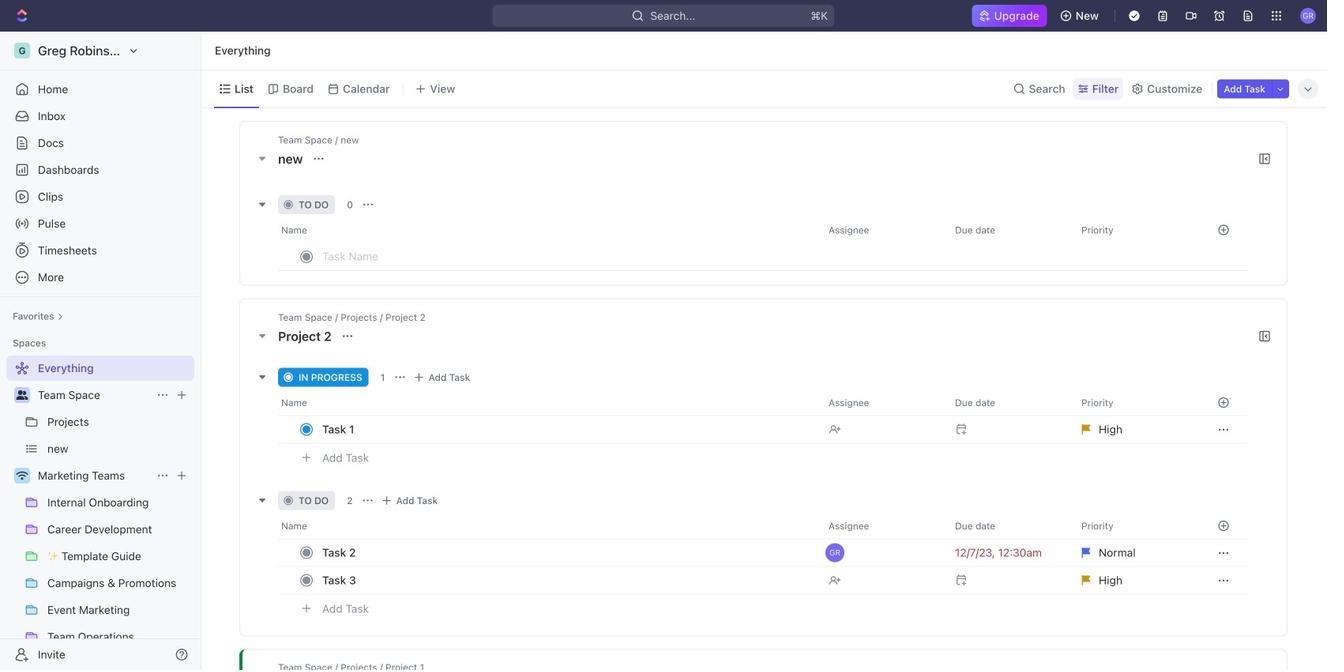 Task type: describe. For each thing, give the bounding box(es) containing it.
wifi image
[[16, 471, 28, 481]]

sidebar navigation
[[0, 32, 205, 670]]

greg robinson's workspace, , element
[[14, 43, 30, 58]]

user group image
[[16, 390, 28, 400]]



Task type: vqa. For each thing, say whether or not it's contained in the screenshot.
GREG ROBINSON'S WORKSPACE, , element
yes



Task type: locate. For each thing, give the bounding box(es) containing it.
Task Name text field
[[322, 243, 784, 269]]

tree inside the sidebar navigation
[[6, 356, 194, 670]]

tree
[[6, 356, 194, 670]]



